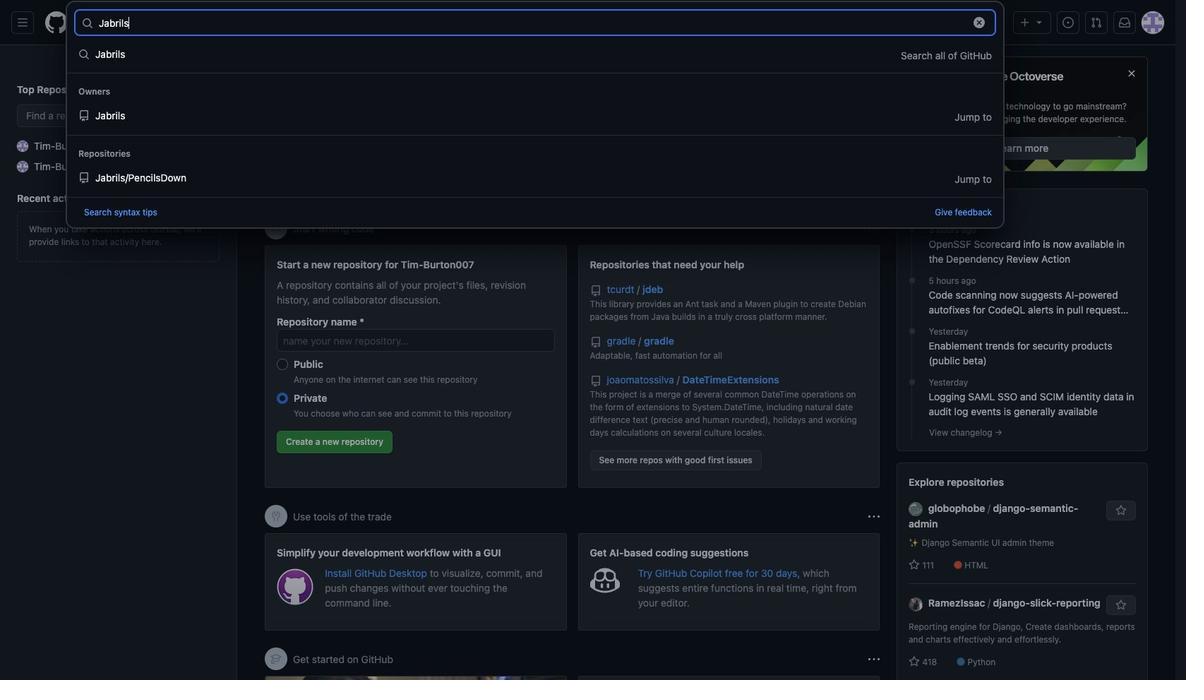 Task type: describe. For each thing, give the bounding box(es) containing it.
tim burton007 image
[[17, 140, 28, 151]]

none radio inside start a new repository element
[[277, 393, 288, 404]]

what is github? image
[[266, 677, 566, 680]]

star this repository image
[[1116, 600, 1127, 611]]

why am i seeing this? image
[[869, 511, 880, 522]]

explore element
[[897, 57, 1148, 680]]

github desktop image
[[277, 569, 314, 605]]

1 repo image from the top
[[590, 285, 601, 297]]

@ramezissac profile image
[[909, 597, 923, 611]]

github logo image
[[909, 69, 1064, 95]]

cheese calorie counter image
[[17, 161, 28, 172]]

mortar board image
[[270, 653, 282, 665]]

close image
[[1126, 68, 1138, 79]]

filter image
[[809, 64, 820, 75]]

simplify your development workflow with a gui element
[[265, 533, 567, 631]]

repo image
[[590, 337, 601, 348]]

1 dot fill image from the top
[[906, 224, 918, 235]]

command palette image
[[979, 17, 990, 28]]

suggestions list box
[[67, 37, 1004, 197]]

what is github? element
[[265, 676, 567, 680]]



Task type: vqa. For each thing, say whether or not it's contained in the screenshot.
dot fill icon to the middle
yes



Task type: locate. For each thing, give the bounding box(es) containing it.
2 vertical spatial dot fill image
[[906, 326, 918, 337]]

1 vertical spatial repo image
[[590, 376, 601, 387]]

1 vertical spatial dot fill image
[[906, 275, 918, 286]]

issue opened image
[[1063, 17, 1074, 28]]

None radio
[[277, 393, 288, 404]]

0 vertical spatial repo image
[[590, 285, 601, 297]]

Top Repositories search field
[[17, 105, 220, 127]]

repo image
[[590, 285, 601, 297], [590, 376, 601, 387]]

try the github flow element
[[578, 676, 880, 680]]

explore repositories navigation
[[897, 463, 1148, 680]]

Find a repository… text field
[[17, 105, 220, 127]]

2 star image from the top
[[909, 656, 920, 668]]

None text field
[[99, 11, 965, 34]]

star image
[[909, 560, 920, 571], [909, 656, 920, 668]]

star image up @ramezissac profile image
[[909, 560, 920, 571]]

star this repository image
[[1116, 505, 1127, 516]]

triangle down image
[[1034, 16, 1045, 28]]

star image for @globophobe profile icon
[[909, 560, 920, 571]]

0 vertical spatial dot fill image
[[906, 224, 918, 235]]

notifications image
[[1119, 17, 1131, 28]]

None radio
[[277, 359, 288, 370]]

get ai-based coding suggestions element
[[578, 533, 880, 631]]

repo image up repo image
[[590, 285, 601, 297]]

repositories that need your help element
[[578, 245, 880, 488]]

homepage image
[[45, 11, 68, 34]]

0 vertical spatial star image
[[909, 560, 920, 571]]

plus image
[[1020, 17, 1031, 28]]

dialog
[[66, 1, 1004, 228]]

why am i seeing this? image for repositories that need your help element
[[869, 223, 880, 234]]

code image
[[270, 222, 282, 234]]

1 star image from the top
[[909, 560, 920, 571]]

dot fill image
[[906, 377, 918, 388]]

1 why am i seeing this? image from the top
[[869, 223, 880, 234]]

2 dot fill image from the top
[[906, 275, 918, 286]]

star image down @ramezissac profile image
[[909, 656, 920, 668]]

0 vertical spatial why am i seeing this? image
[[869, 223, 880, 234]]

none radio inside start a new repository element
[[277, 359, 288, 370]]

repo image down repo image
[[590, 376, 601, 387]]

why am i seeing this? image for try the github flow 'element'
[[869, 654, 880, 665]]

name your new repository... text field
[[277, 329, 555, 352]]

git pull request image
[[1091, 17, 1102, 28]]

@globophobe profile image
[[909, 502, 923, 517]]

2 repo image from the top
[[590, 376, 601, 387]]

tools image
[[270, 511, 282, 522]]

1 vertical spatial why am i seeing this? image
[[869, 654, 880, 665]]

dot fill image
[[906, 224, 918, 235], [906, 275, 918, 286], [906, 326, 918, 337]]

3 dot fill image from the top
[[906, 326, 918, 337]]

star image for @ramezissac profile image
[[909, 656, 920, 668]]

2 why am i seeing this? image from the top
[[869, 654, 880, 665]]

why am i seeing this? image
[[869, 223, 880, 234], [869, 654, 880, 665]]

start a new repository element
[[265, 245, 567, 488]]

1 vertical spatial star image
[[909, 656, 920, 668]]



